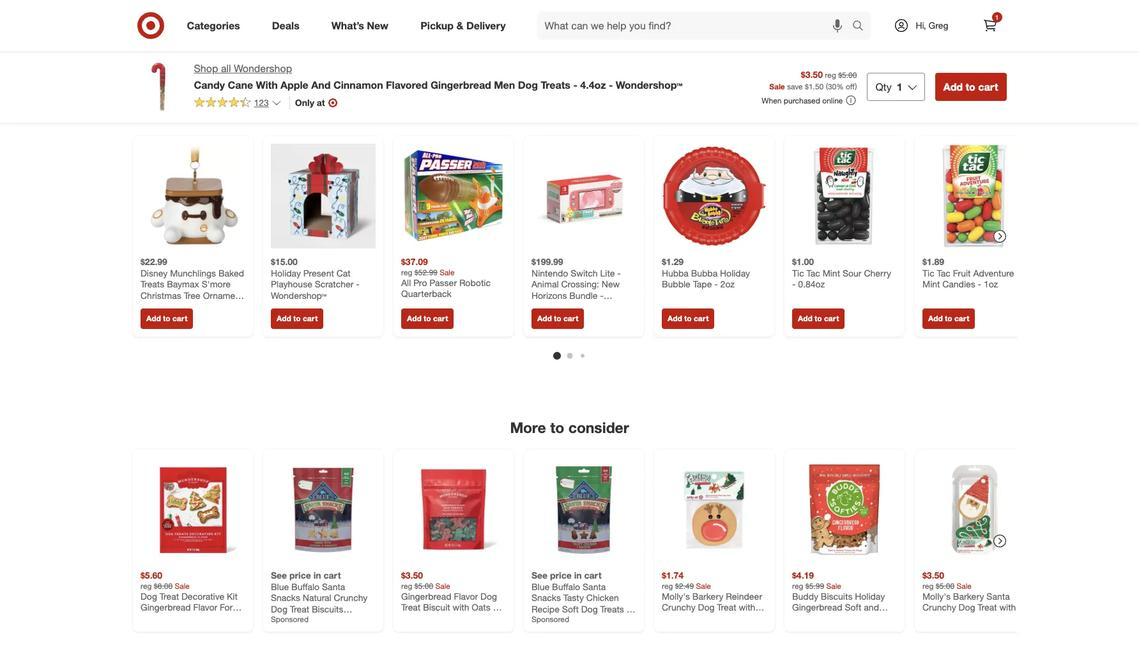 Task type: describe. For each thing, give the bounding box(es) containing it.
barkery for reindeer
[[692, 590, 723, 601]]

cart for $22.99 disney munchlings baked treats baymax s'more christmas tree ornament - disney store
[[172, 314, 187, 323]]

food
[[523, 41, 547, 54]]

add to cart for $1.29 hubba bubba holiday bubble tape - 2oz
[[667, 314, 709, 323]]

oats
[[472, 602, 490, 613]]

123 link
[[194, 96, 282, 111]]

mint inside $1.89 tic tac fruit adventure mint candies - 1oz
[[922, 278, 940, 289]]

add for $199.99 nintendo switch lite - animal crossing: new horizons bundle - isabelle's aloha edition
[[537, 314, 552, 323]]

crunchy for molly's barkery santa crunchy dog treat with apple & cinnamon flavor - 3.92oz/2pk
[[922, 602, 956, 613]]

1 link
[[976, 12, 1004, 40]]

flavor inside $3.50 reg $5.00 sale molly's barkery santa crunchy dog treat with apple & cinnamon flavor - 3.92oz/2pk
[[1000, 613, 1024, 624]]

oatmeal
[[271, 614, 304, 625]]

online
[[823, 96, 843, 105]]

adventure
[[973, 267, 1014, 278]]

$15.00
[[271, 256, 297, 267]]

scratcher
[[315, 278, 353, 289]]

1.50
[[809, 82, 824, 92]]

reindeer
[[726, 590, 762, 601]]

add to cart button for $22.99 disney munchlings baked treats baymax s'more christmas tree ornament - disney store
[[140, 309, 193, 329]]

fruit
[[953, 267, 971, 278]]

$199.99 nintendo switch lite - animal crossing: new horizons bundle - isabelle's aloha edition
[[531, 256, 624, 312]]

cinnamon inside $1.74 reg $2.49 sale molly's barkery reindeer crunchy dog treat with apple & cinnamon flavor - 1.94oz
[[696, 613, 737, 624]]

what's
[[331, 19, 364, 32]]

treat inside $3.50 reg $5.00 sale gingerbread flavor dog treat biscuit with oats for adult dog - 6oz - wondershop™
[[401, 602, 420, 613]]

men
[[494, 79, 515, 91]]

add to cart button for $1.29 hubba bubba holiday bubble tape - 2oz
[[662, 309, 714, 329]]

dog inside $1.74 reg $2.49 sale molly's barkery reindeer crunchy dog treat with apple & cinnamon flavor - 1.94oz
[[698, 602, 714, 613]]

cart for $1.89 tic tac fruit adventure mint candies - 1oz
[[954, 314, 969, 323]]

santa for crunchy
[[322, 581, 345, 592]]

apple inside shop all wondershop candy cane with apple and cinnamon flavored gingerbread men dog treats - 4.4oz - wondershop™
[[281, 79, 309, 91]]

holiday present cat playhouse scratcher - wondershop™ image
[[271, 144, 375, 248]]

coffee
[[745, 41, 775, 54]]

biscuits inside see price in cart blue buffalo santa snacks natural crunchy dog treat biscuits oatmeal & cinnamon treats - 11oz - christmas
[[311, 603, 343, 614]]

dog treat decorative kit gingerbread flavor for adult dog - 12oz - wondershop™ image
[[140, 457, 245, 562]]

- inside the see price in cart blue buffalo santa snacks tasty chicken recipe soft dog treats - 4.5oz
[[626, 603, 630, 614]]

all
[[221, 62, 231, 75]]

biscuit
[[423, 602, 450, 613]]

shop all wondershop candy cane with apple and cinnamon flavored gingerbread men dog treats - 4.4oz - wondershop™
[[194, 62, 683, 91]]

- inside $22.99 disney munchlings baked treats baymax s'more christmas tree ornament - disney store
[[140, 301, 144, 312]]

all
[[401, 277, 411, 288]]

add for $1.00 tic tac mint sour cherry - 0.84oz
[[798, 314, 812, 323]]

molly's barkery reindeer crunchy dog treat with apple & cinnamon flavor - 1.94oz image
[[662, 457, 767, 562]]

tic for tic tac fruit adventure mint candies - 1oz
[[922, 267, 934, 278]]

$1.29 hubba bubba holiday bubble tape - 2oz
[[662, 256, 750, 289]]

$5.99
[[805, 581, 824, 590]]

$1.74 reg $2.49 sale molly's barkery reindeer crunchy dog treat with apple & cinnamon flavor - 1.94oz
[[662, 570, 763, 635]]

molly's for molly's barkery santa crunchy dog treat with apple & cinnamon flavor - 3.92oz/2pk
[[922, 590, 950, 601]]

$37.09
[[401, 256, 428, 267]]

- inside $3.50 reg $5.00 sale molly's barkery santa crunchy dog treat with apple & cinnamon flavor - 3.92oz/2pk
[[922, 624, 926, 635]]

pickup & delivery
[[421, 19, 506, 32]]

tape
[[693, 278, 712, 289]]

reg for dog
[[401, 581, 412, 590]]

to for $1.00 tic tac mint sour cherry - 0.84oz
[[815, 314, 822, 323]]

isabelle's
[[531, 301, 569, 312]]

and
[[311, 79, 331, 91]]

add to cart for $199.99 nintendo switch lite - animal crossing: new horizons bundle - isabelle's aloha edition
[[537, 314, 578, 323]]

price for tasty
[[550, 570, 571, 581]]

add for $1.89 tic tac fruit adventure mint candies - 1oz
[[928, 314, 943, 323]]

reg for passer
[[401, 267, 412, 277]]

$3.50 for save
[[801, 69, 823, 80]]

- inside $4.19 reg $5.99 sale buddy biscuits holiday gingerbread soft and chewy dog treats - 6oz
[[868, 613, 871, 624]]

cart for $1.29 hubba bubba holiday bubble tape - 2oz
[[694, 314, 709, 323]]

bubble
[[662, 278, 690, 289]]

add to cart button for $1.89 tic tac fruit adventure mint candies - 1oz
[[922, 309, 975, 329]]

s'more
[[201, 278, 230, 289]]

add to cart for $37.09 reg $52.99 sale all pro passer robotic quarterback
[[407, 314, 448, 323]]

price for natural
[[289, 570, 311, 581]]

blue buffalo santa snacks tasty chicken recipe soft dog treats - 4.5oz image
[[531, 457, 636, 562]]

$2.49
[[675, 581, 694, 590]]

and
[[864, 602, 879, 613]]

see for see price in cart blue buffalo santa snacks tasty chicken recipe soft dog treats - 4.5oz
[[531, 570, 547, 581]]

bundle
[[569, 290, 598, 301]]

save
[[787, 82, 803, 92]]

wondershop™ inside $15.00 holiday present cat playhouse scratcher - wondershop™
[[271, 290, 326, 301]]

cart inside the see price in cart blue buffalo santa snacks tasty chicken recipe soft dog treats - 4.5oz
[[584, 570, 601, 581]]

tic for tic tac mint sour cherry - 0.84oz
[[792, 267, 804, 278]]

with
[[256, 79, 278, 91]]

cart for $199.99 nintendo switch lite - animal crossing: new horizons bundle - isabelle's aloha edition
[[563, 314, 578, 323]]

- inside $1.00 tic tac mint sour cherry - 0.84oz
[[792, 278, 796, 289]]

sale for dog
[[435, 581, 450, 590]]

cart for $37.09 reg $52.99 sale all pro passer robotic quarterback
[[433, 314, 448, 323]]

cinnamon inside shop all wondershop candy cane with apple and cinnamon flavored gingerbread men dog treats - 4.4oz - wondershop™
[[333, 79, 383, 91]]

1 horizontal spatial candy
[[621, 41, 650, 54]]

sponsored for recipe
[[531, 614, 569, 624]]

new inside "$199.99 nintendo switch lite - animal crossing: new horizons bundle - isabelle's aloha edition"
[[602, 278, 620, 289]]

snacks for dog
[[271, 592, 300, 603]]

$3.50 reg $5.00 sale molly's barkery santa crunchy dog treat with apple & cinnamon flavor - 3.92oz/2pk
[[922, 570, 1024, 635]]

1 vertical spatial 1
[[897, 81, 903, 93]]

toys
[[457, 41, 477, 54]]

with for molly's barkery reindeer crunchy dog treat with apple & cinnamon flavor - 1.94oz
[[739, 602, 755, 613]]

adult inside $3.50 reg $5.00 sale gingerbread flavor dog treat biscuit with oats for adult dog - 6oz - wondershop™
[[401, 613, 422, 624]]

nintendo
[[531, 267, 568, 278]]

1oz
[[984, 278, 998, 289]]

tic tac fruit adventure mint candies - 1oz image
[[922, 144, 1027, 248]]

holiday inside $4.19 reg $5.99 sale buddy biscuits holiday gingerbread soft and chewy dog treats - 6oz
[[855, 590, 885, 601]]

for inside the $5.60 reg $8.00 sale dog treat decorative kit gingerbread flavor for adult dog - 12oz - wondershop™
[[220, 602, 232, 613]]

all pro passer robotic quarterback image
[[401, 144, 506, 248]]

add to cart for $22.99 disney munchlings baked treats baymax s'more christmas tree ornament - disney store
[[146, 314, 187, 323]]

dog treats link
[[351, 33, 421, 61]]

treat inside the $5.60 reg $8.00 sale dog treat decorative kit gingerbread flavor for adult dog - 12oz - wondershop™
[[159, 590, 179, 601]]

cart down 1 link
[[979, 81, 998, 93]]

adult inside the $5.60 reg $8.00 sale dog treat decorative kit gingerbread flavor for adult dog - 12oz - wondershop™
[[140, 613, 161, 624]]

hi, greg
[[916, 20, 949, 31]]

robotic
[[459, 277, 490, 288]]

treat inside see price in cart blue buffalo santa snacks natural crunchy dog treat biscuits oatmeal & cinnamon treats - 11oz - christmas
[[290, 603, 309, 614]]

cat treats
[[675, 41, 721, 54]]

delivery
[[466, 19, 506, 32]]

when purchased online
[[762, 96, 843, 105]]

treat inside $3.50 reg $5.00 sale molly's barkery santa crunchy dog treat with apple & cinnamon flavor - 3.92oz/2pk
[[978, 602, 997, 613]]

soft inside the see price in cart blue buffalo santa snacks tasty chicken recipe soft dog treats - 4.5oz
[[562, 603, 579, 614]]

treats inside see price in cart blue buffalo santa snacks natural crunchy dog treat biscuits oatmeal & cinnamon treats - 11oz - christmas
[[271, 626, 294, 636]]

present
[[303, 267, 334, 278]]

reg for reindeer
[[662, 581, 673, 590]]

chocolate
[[571, 41, 618, 54]]

$1.00
[[792, 256, 814, 267]]

store
[[176, 301, 196, 312]]

tic tac mint sour cherry - 0.84oz image
[[792, 144, 897, 248]]

qty
[[876, 81, 892, 93]]

views
[[568, 105, 607, 123]]

christmas inside $22.99 disney munchlings baked treats baymax s'more christmas tree ornament - disney store
[[140, 290, 181, 301]]

see price in cart blue buffalo santa snacks tasty chicken recipe soft dog treats - 4.5oz
[[531, 570, 630, 625]]

- inside $1.29 hubba bubba holiday bubble tape - 2oz
[[714, 278, 718, 289]]

deals link
[[261, 12, 316, 40]]

tasty
[[563, 592, 584, 603]]

$199.99
[[531, 256, 563, 267]]

- inside $15.00 holiday present cat playhouse scratcher - wondershop™
[[356, 278, 359, 289]]

horizons
[[531, 290, 567, 301]]

add to cart button for $15.00 holiday present cat playhouse scratcher - wondershop™
[[271, 309, 323, 329]]

add for $22.99 disney munchlings baked treats baymax s'more christmas tree ornament - disney store
[[146, 314, 161, 323]]

quarterback
[[401, 288, 451, 299]]

chicken
[[586, 592, 619, 603]]

pickup
[[421, 19, 454, 32]]

purchased
[[784, 96, 820, 105]]

for inside $3.50 reg $5.00 sale gingerbread flavor dog treat biscuit with oats for adult dog - 6oz - wondershop™
[[493, 602, 506, 613]]

reg for decorative
[[140, 581, 151, 590]]

search button
[[846, 12, 877, 42]]

$5.00 for dog
[[936, 581, 954, 590]]

cinnamon inside $3.50 reg $5.00 sale molly's barkery santa crunchy dog treat with apple & cinnamon flavor - 3.92oz/2pk
[[956, 613, 997, 624]]

gingerbread inside $4.19 reg $5.99 sale buddy biscuits holiday gingerbread soft and chewy dog treats - 6oz
[[792, 602, 842, 613]]

barkery for santa
[[953, 590, 984, 601]]

dog treats
[[362, 41, 411, 54]]

buffalo for tasty
[[552, 581, 580, 592]]

hubba
[[662, 267, 688, 278]]

sponsored for dog
[[271, 614, 308, 624]]

wondershop™ inside $3.50 reg $5.00 sale gingerbread flavor dog treat biscuit with oats for adult dog - 6oz - wondershop™
[[401, 624, 457, 635]]

flavor inside $3.50 reg $5.00 sale gingerbread flavor dog treat biscuit with oats for adult dog - 6oz - wondershop™
[[454, 590, 478, 601]]

holiday inside $15.00 holiday present cat playhouse scratcher - wondershop™
[[271, 267, 301, 278]]

related
[[504, 5, 557, 23]]

$5.60 reg $8.00 sale dog treat decorative kit gingerbread flavor for adult dog - 12oz - wondershop™
[[140, 570, 237, 635]]

cart for $15.00 holiday present cat playhouse scratcher - wondershop™
[[303, 314, 318, 323]]

molly's barkery santa crunchy dog treat with apple & cinnamon flavor - 3.92oz/2pk image
[[922, 457, 1027, 562]]

4.4oz
[[580, 79, 606, 91]]

snacks for recipe
[[531, 592, 561, 603]]

mint inside $1.00 tic tac mint sour cherry - 0.84oz
[[823, 267, 840, 278]]

$5.00 for biscuit
[[414, 581, 433, 590]]

gingerbread inside shop all wondershop candy cane with apple and cinnamon flavored gingerbread men dog treats - 4.4oz - wondershop™
[[431, 79, 491, 91]]

& inside $3.50 reg $5.00 sale molly's barkery santa crunchy dog treat with apple & cinnamon flavor - 3.92oz/2pk
[[948, 613, 954, 624]]

$52.99
[[414, 267, 437, 277]]

playhouse
[[271, 278, 312, 289]]

decorative
[[181, 590, 224, 601]]

reg for holiday
[[792, 581, 803, 590]]

passer
[[429, 277, 457, 288]]

cart inside see price in cart blue buffalo santa snacks natural crunchy dog treat biscuits oatmeal & cinnamon treats - 11oz - christmas
[[323, 570, 341, 581]]

dog inside $3.50 reg $5.00 sale molly's barkery santa crunchy dog treat with apple & cinnamon flavor - 3.92oz/2pk
[[959, 602, 975, 613]]



Task type: locate. For each thing, give the bounding box(es) containing it.
0.84oz
[[798, 278, 825, 289]]

greg
[[929, 20, 949, 31]]

gingerbread up the chewy
[[792, 602, 842, 613]]

molly's down $1.74
[[662, 590, 690, 601]]

1 horizontal spatial santa
[[582, 581, 606, 592]]

crunchy right natural on the bottom left of the page
[[334, 592, 367, 603]]

0 horizontal spatial molly's
[[662, 590, 690, 601]]

to for $1.89 tic tac fruit adventure mint candies - 1oz
[[945, 314, 952, 323]]

flavor inside $1.74 reg $2.49 sale molly's barkery reindeer crunchy dog treat with apple & cinnamon flavor - 1.94oz
[[739, 613, 763, 624]]

mint
[[823, 267, 840, 278], [922, 278, 940, 289]]

christmas down baymax
[[140, 290, 181, 301]]

sale right $8.00
[[174, 581, 189, 590]]

holiday up and
[[855, 590, 885, 601]]

0 horizontal spatial tac
[[807, 267, 820, 278]]

soft down "tasty"
[[562, 603, 579, 614]]

1 horizontal spatial price
[[550, 570, 571, 581]]

1 horizontal spatial soft
[[845, 602, 861, 613]]

edition
[[596, 301, 624, 312]]

disney munchlings baked treats baymax s'more christmas tree ornament - disney store image
[[140, 144, 245, 248]]

0 vertical spatial candy
[[621, 41, 650, 54]]

deals
[[272, 19, 300, 32]]

2 price from the left
[[550, 570, 571, 581]]

1 horizontal spatial for
[[493, 602, 506, 613]]

treat inside $1.74 reg $2.49 sale molly's barkery reindeer crunchy dog treat with apple & cinnamon flavor - 1.94oz
[[717, 602, 736, 613]]

add to cart button for $37.09 reg $52.99 sale all pro passer robotic quarterback
[[401, 309, 454, 329]]

reg inside $3.50 reg $5.00 sale save $ 1.50 ( 30 % off )
[[825, 70, 836, 80]]

molly's inside $1.74 reg $2.49 sale molly's barkery reindeer crunchy dog treat with apple & cinnamon flavor - 1.94oz
[[662, 590, 690, 601]]

1 buffalo from the left
[[291, 581, 319, 592]]

1 horizontal spatial mint
[[922, 278, 940, 289]]

1 horizontal spatial 1
[[995, 13, 999, 21]]

1 vertical spatial christmas
[[331, 626, 371, 636]]

%
[[837, 82, 844, 92]]

in for natural
[[313, 570, 321, 581]]

1 vertical spatial candy
[[194, 79, 225, 91]]

2 buffalo from the left
[[552, 581, 580, 592]]

price up natural on the bottom left of the page
[[289, 570, 311, 581]]

add down bubble
[[667, 314, 682, 323]]

sale right $52.99
[[439, 267, 454, 277]]

new down lite
[[602, 278, 620, 289]]

cinnamon down reindeer
[[696, 613, 737, 624]]

$1.89 tic tac fruit adventure mint candies - 1oz
[[922, 256, 1014, 289]]

cinnamon up 11oz
[[315, 614, 356, 625]]

1 horizontal spatial molly's
[[922, 590, 950, 601]]

0 horizontal spatial see
[[271, 570, 287, 581]]

0 horizontal spatial blue
[[271, 581, 289, 592]]

cinnamon up the '3.92oz/2pk'
[[956, 613, 997, 624]]

0 horizontal spatial christmas
[[140, 290, 181, 301]]

1 horizontal spatial crunchy
[[662, 602, 695, 613]]

$4.19 reg $5.99 sale buddy biscuits holiday gingerbread soft and chewy dog treats - 6oz
[[792, 570, 888, 624]]

tac
[[807, 267, 820, 278], [937, 267, 950, 278]]

sale for holiday
[[826, 581, 841, 590]]

only
[[295, 97, 314, 108]]

aloha
[[571, 301, 594, 312]]

buffalo inside the see price in cart blue buffalo santa snacks tasty chicken recipe soft dog treats - 4.5oz
[[552, 581, 580, 592]]

crunchy inside $1.74 reg $2.49 sale molly's barkery reindeer crunchy dog treat with apple & cinnamon flavor - 1.94oz
[[662, 602, 695, 613]]

tac for $1.89
[[937, 267, 950, 278]]

buddy
[[792, 590, 818, 601]]

apple up the '3.92oz/2pk'
[[922, 613, 946, 624]]

0 horizontal spatial soft
[[562, 603, 579, 614]]

1 see from the left
[[271, 570, 287, 581]]

0 horizontal spatial 1
[[897, 81, 903, 93]]

crunchy for molly's barkery reindeer crunchy dog treat with apple & cinnamon flavor - 1.94oz
[[662, 602, 695, 613]]

see up oatmeal
[[271, 570, 287, 581]]

buddy biscuits holiday gingerbread soft and chewy dog treats - 6oz image
[[792, 457, 897, 562]]

reg inside $3.50 reg $5.00 sale gingerbread flavor dog treat biscuit with oats for adult dog - 6oz - wondershop™
[[401, 581, 412, 590]]

treats down what can we help you find? suggestions appear below search field
[[693, 41, 721, 54]]

2 adult from the left
[[401, 613, 422, 624]]

see for see price in cart blue buffalo santa snacks natural crunchy dog treat biscuits oatmeal & cinnamon treats - 11oz - christmas
[[271, 570, 287, 581]]

blue buffalo santa snacks natural crunchy dog treat biscuits oatmeal & cinnamon treats - 11oz - christmas image
[[271, 457, 375, 562]]

tic inside $1.89 tic tac fruit adventure mint candies - 1oz
[[922, 267, 934, 278]]

blue inside see price in cart blue buffalo santa snacks natural crunchy dog treat biscuits oatmeal & cinnamon treats - 11oz - christmas
[[271, 581, 289, 592]]

sale for 1.50
[[769, 82, 785, 92]]

biscuits right buddy
[[821, 590, 852, 601]]

nintendo switch lite - animal crossing: new horizons bundle - isabelle's aloha edition image
[[531, 144, 636, 248]]

cart down store
[[172, 314, 187, 323]]

sale inside $1.74 reg $2.49 sale molly's barkery reindeer crunchy dog treat with apple & cinnamon flavor - 1.94oz
[[696, 581, 711, 590]]

when
[[762, 96, 782, 105]]

candy
[[621, 41, 650, 54], [194, 79, 225, 91]]

add to cart button for $199.99 nintendo switch lite - animal crossing: new horizons bundle - isabelle's aloha edition
[[531, 309, 584, 329]]

2 horizontal spatial with
[[999, 602, 1016, 613]]

1 horizontal spatial buffalo
[[552, 581, 580, 592]]

in for tasty
[[574, 570, 582, 581]]

flavored
[[386, 79, 428, 91]]

bubba
[[691, 267, 717, 278]]

-
[[573, 79, 578, 91], [609, 79, 613, 91], [617, 267, 621, 278], [356, 278, 359, 289], [714, 278, 718, 289], [792, 278, 796, 289], [978, 278, 981, 289], [600, 290, 603, 301], [140, 301, 144, 312], [626, 603, 630, 614], [183, 613, 186, 624], [210, 613, 214, 624], [443, 613, 447, 624], [466, 613, 470, 624], [868, 613, 871, 624], [662, 624, 665, 635], [922, 624, 926, 635], [297, 626, 300, 636], [325, 626, 328, 636]]

buffalo up natural on the bottom left of the page
[[291, 581, 319, 592]]

treats down chicken
[[600, 603, 624, 614]]

reg inside $4.19 reg $5.99 sale buddy biscuits holiday gingerbread soft and chewy dog treats - 6oz
[[792, 581, 803, 590]]

0 horizontal spatial holiday
[[271, 267, 301, 278]]

chocolate candy link
[[560, 33, 661, 61]]

cane
[[228, 79, 253, 91]]

0 horizontal spatial biscuits
[[311, 603, 343, 614]]

0 vertical spatial biscuits
[[821, 590, 852, 601]]

wondershop
[[234, 62, 292, 75]]

buffalo inside see price in cart blue buffalo santa snacks natural crunchy dog treat biscuits oatmeal & cinnamon treats - 11oz - christmas
[[291, 581, 319, 592]]

$1.89
[[922, 256, 944, 267]]

crunchy down the '$2.49'
[[662, 602, 695, 613]]

1 with from the left
[[452, 602, 469, 613]]

to for $199.99 nintendo switch lite - animal crossing: new horizons bundle - isabelle's aloha edition
[[554, 314, 561, 323]]

to
[[966, 81, 976, 93], [163, 314, 170, 323], [293, 314, 300, 323], [423, 314, 431, 323], [554, 314, 561, 323], [684, 314, 692, 323], [815, 314, 822, 323], [945, 314, 952, 323], [550, 418, 564, 436]]

$5.00 inside $3.50 reg $5.00 sale save $ 1.50 ( 30 % off )
[[838, 70, 857, 80]]

1 blue from the left
[[271, 581, 289, 592]]

sale inside the $5.60 reg $8.00 sale dog treat decorative kit gingerbread flavor for adult dog - 12oz - wondershop™
[[174, 581, 189, 590]]

2 in from the left
[[574, 570, 582, 581]]

santa inside see price in cart blue buffalo santa snacks natural crunchy dog treat biscuits oatmeal & cinnamon treats - 11oz - christmas
[[322, 581, 345, 592]]

add down "greg"
[[944, 81, 963, 93]]

add down $22.99 disney munchlings baked treats baymax s'more christmas tree ornament - disney store
[[146, 314, 161, 323]]

biscuits inside $4.19 reg $5.99 sale buddy biscuits holiday gingerbread soft and chewy dog treats - 6oz
[[821, 590, 852, 601]]

tic inside $1.00 tic tac mint sour cherry - 0.84oz
[[792, 267, 804, 278]]

hi,
[[916, 20, 926, 31]]

reg inside $3.50 reg $5.00 sale molly's barkery santa crunchy dog treat with apple & cinnamon flavor - 3.92oz/2pk
[[922, 581, 934, 590]]

1 in from the left
[[313, 570, 321, 581]]

sale up the '3.92oz/2pk'
[[957, 581, 972, 590]]

blue for blue buffalo santa snacks tasty chicken recipe soft dog treats - 4.5oz
[[531, 581, 549, 592]]

What can we help you find? suggestions appear below search field
[[537, 12, 855, 40]]

2 blue from the left
[[531, 581, 549, 592]]

flavor inside the $5.60 reg $8.00 sale dog treat decorative kit gingerbread flavor for adult dog - 12oz - wondershop™
[[193, 602, 217, 613]]

soft left and
[[845, 602, 861, 613]]

barkery inside $3.50 reg $5.00 sale molly's barkery santa crunchy dog treat with apple & cinnamon flavor - 3.92oz/2pk
[[953, 590, 984, 601]]

2 tic from the left
[[922, 267, 934, 278]]

wondershop™ down 12oz
[[140, 624, 196, 635]]

wondershop™ inside shop all wondershop candy cane with apple and cinnamon flavored gingerbread men dog treats - 4.4oz - wondershop™
[[616, 79, 683, 91]]

dog inside the see price in cart blue buffalo santa snacks tasty chicken recipe soft dog treats - 4.5oz
[[581, 603, 598, 614]]

blue inside the see price in cart blue buffalo santa snacks tasty chicken recipe soft dog treats - 4.5oz
[[531, 581, 549, 592]]

1 vertical spatial cat
[[336, 267, 350, 278]]

$3.50 inside $3.50 reg $5.00 sale gingerbread flavor dog treat biscuit with oats for adult dog - 6oz - wondershop™
[[401, 570, 423, 581]]

1 vertical spatial disney
[[146, 301, 173, 312]]

sale inside $3.50 reg $5.00 sale gingerbread flavor dog treat biscuit with oats for adult dog - 6oz - wondershop™
[[435, 581, 450, 590]]

to for $1.29 hubba bubba holiday bubble tape - 2oz
[[684, 314, 692, 323]]

1 horizontal spatial snacks
[[531, 592, 561, 603]]

6oz down and
[[874, 613, 888, 624]]

1 right "greg"
[[995, 13, 999, 21]]

1 for from the left
[[220, 602, 232, 613]]

1 horizontal spatial adult
[[401, 613, 422, 624]]

0 horizontal spatial mint
[[823, 267, 840, 278]]

for right oats
[[493, 602, 506, 613]]

chocolate candy
[[571, 41, 650, 54]]

sale inside $3.50 reg $5.00 sale molly's barkery santa crunchy dog treat with apple & cinnamon flavor - 3.92oz/2pk
[[957, 581, 972, 590]]

2 molly's from the left
[[922, 590, 950, 601]]

0 vertical spatial new
[[367, 19, 389, 32]]

add to cart for $1.00 tic tac mint sour cherry - 0.84oz
[[798, 314, 839, 323]]

to for $15.00 holiday present cat playhouse scratcher - wondershop™
[[293, 314, 300, 323]]

barkery left reindeer
[[692, 590, 723, 601]]

cherry
[[864, 267, 891, 278]]

tic down $1.00
[[792, 267, 804, 278]]

dog food
[[501, 41, 547, 54]]

add to cart for $15.00 holiday present cat playhouse scratcher - wondershop™
[[276, 314, 318, 323]]

0 vertical spatial christmas
[[140, 290, 181, 301]]

cat down what can we help you find? suggestions appear below search field
[[675, 41, 691, 54]]

0 horizontal spatial $3.50
[[401, 570, 423, 581]]

gingerbread down dog toys link on the top left of page
[[431, 79, 491, 91]]

soft inside $4.19 reg $5.99 sale buddy biscuits holiday gingerbread soft and chewy dog treats - 6oz
[[845, 602, 861, 613]]

$5.00 up off
[[838, 70, 857, 80]]

wondershop™ down chocolate candy
[[616, 79, 683, 91]]

add down playhouse
[[276, 314, 291, 323]]

4.5oz
[[531, 614, 553, 625]]

2 barkery from the left
[[953, 590, 984, 601]]

1 horizontal spatial $3.50
[[801, 69, 823, 80]]

sale right the '$2.49'
[[696, 581, 711, 590]]

$8.00
[[154, 581, 172, 590]]

2 tac from the left
[[937, 267, 950, 278]]

shop
[[194, 62, 218, 75]]

apple inside $1.74 reg $2.49 sale molly's barkery reindeer crunchy dog treat with apple & cinnamon flavor - 1.94oz
[[662, 613, 685, 624]]

1 adult from the left
[[140, 613, 161, 624]]

more
[[510, 418, 546, 436]]

$5.00
[[838, 70, 857, 80], [414, 581, 433, 590], [936, 581, 954, 590]]

what's new link
[[321, 12, 405, 40]]

1 horizontal spatial tac
[[937, 267, 950, 278]]

in up natural on the bottom left of the page
[[313, 570, 321, 581]]

gingerbread up the biscuit
[[401, 590, 451, 601]]

& up 11oz
[[307, 614, 312, 625]]

dog inside shop all wondershop candy cane with apple and cinnamon flavored gingerbread men dog treats - 4.4oz - wondershop™
[[518, 79, 538, 91]]

in up "tasty"
[[574, 570, 582, 581]]

$3.50 for molly's
[[922, 570, 944, 581]]

santa for chicken
[[582, 581, 606, 592]]

in inside see price in cart blue buffalo santa snacks natural crunchy dog treat biscuits oatmeal & cinnamon treats - 11oz - christmas
[[313, 570, 321, 581]]

crossing:
[[561, 278, 599, 289]]

barkery
[[692, 590, 723, 601], [953, 590, 984, 601]]

1 horizontal spatial apple
[[662, 613, 685, 624]]

$22.99 disney munchlings baked treats baymax s'more christmas tree ornament - disney store
[[140, 256, 244, 312]]

chewy
[[792, 613, 820, 624]]

search
[[846, 20, 877, 33]]

& inside pickup & delivery link
[[457, 19, 464, 32]]

treats inside $22.99 disney munchlings baked treats baymax s'more christmas tree ornament - disney store
[[140, 278, 164, 289]]

1.94oz
[[668, 624, 694, 635]]

0 horizontal spatial santa
[[322, 581, 345, 592]]

crunchy inside see price in cart blue buffalo santa snacks natural crunchy dog treat biscuits oatmeal & cinnamon treats - 11oz - christmas
[[334, 592, 367, 603]]

only at
[[295, 97, 325, 108]]

reg inside the $37.09 reg $52.99 sale all pro passer robotic quarterback
[[401, 267, 412, 277]]

switch
[[570, 267, 598, 278]]

molly's
[[662, 590, 690, 601], [922, 590, 950, 601]]

hubba bubba holiday bubble tape - 2oz image
[[662, 144, 767, 248]]

gingerbread inside $3.50 reg $5.00 sale gingerbread flavor dog treat biscuit with oats for adult dog - 6oz - wondershop™
[[401, 590, 451, 601]]

0 horizontal spatial $5.00
[[414, 581, 433, 590]]

treats down $22.99
[[140, 278, 164, 289]]

cinnamon inside see price in cart blue buffalo santa snacks natural crunchy dog treat biscuits oatmeal & cinnamon treats - 11oz - christmas
[[315, 614, 356, 625]]

with inside $3.50 reg $5.00 sale gingerbread flavor dog treat biscuit with oats for adult dog - 6oz - wondershop™
[[452, 602, 469, 613]]

2 horizontal spatial holiday
[[855, 590, 885, 601]]

2oz
[[720, 278, 735, 289]]

snacks up oatmeal
[[271, 592, 300, 603]]

cart
[[979, 81, 998, 93], [172, 314, 187, 323], [303, 314, 318, 323], [433, 314, 448, 323], [563, 314, 578, 323], [694, 314, 709, 323], [824, 314, 839, 323], [954, 314, 969, 323], [323, 570, 341, 581], [584, 570, 601, 581]]

add down candies
[[928, 314, 943, 323]]

30
[[828, 82, 837, 92]]

wondershop™ down the biscuit
[[401, 624, 457, 635]]

1 sponsored from the left
[[271, 614, 308, 624]]

your
[[532, 105, 564, 123]]

tac inside $1.00 tic tac mint sour cherry - 0.84oz
[[807, 267, 820, 278]]

candy inside shop all wondershop candy cane with apple and cinnamon flavored gingerbread men dog treats - 4.4oz - wondershop™
[[194, 79, 225, 91]]

more to consider
[[510, 418, 629, 436]]

biscuits
[[821, 590, 852, 601], [311, 603, 343, 614]]

1 vertical spatial new
[[602, 278, 620, 289]]

0 vertical spatial 1
[[995, 13, 999, 21]]

add down quarterback
[[407, 314, 421, 323]]

1 horizontal spatial blue
[[531, 581, 549, 592]]

soft
[[845, 602, 861, 613], [562, 603, 579, 614]]

apple for $1.74
[[662, 613, 685, 624]]

$22.99
[[140, 256, 167, 267]]

treats down and
[[841, 613, 865, 624]]

cat up scratcher
[[336, 267, 350, 278]]

price inside see price in cart blue buffalo santa snacks natural crunchy dog treat biscuits oatmeal & cinnamon treats - 11oz - christmas
[[289, 570, 311, 581]]

sponsored down recipe
[[531, 614, 569, 624]]

1 horizontal spatial cat
[[675, 41, 691, 54]]

molly's up the '3.92oz/2pk'
[[922, 590, 950, 601]]

sale for reindeer
[[696, 581, 711, 590]]

1 molly's from the left
[[662, 590, 690, 601]]

1 horizontal spatial $5.00
[[838, 70, 857, 80]]

add to cart for $1.89 tic tac fruit adventure mint candies - 1oz
[[928, 314, 969, 323]]

holiday up 2oz at the right
[[720, 267, 750, 278]]

treats inside the see price in cart blue buffalo santa snacks tasty chicken recipe soft dog treats - 4.5oz
[[600, 603, 624, 614]]

santa inside $3.50 reg $5.00 sale molly's barkery santa crunchy dog treat with apple & cinnamon flavor - 3.92oz/2pk
[[987, 590, 1010, 601]]

gingerbread flavor dog treat biscuit with oats for adult dog - 6oz - wondershop™ image
[[401, 457, 506, 562]]

kit
[[227, 590, 237, 601]]

0 horizontal spatial sponsored
[[271, 614, 308, 624]]

disney left store
[[146, 301, 173, 312]]

2 sponsored from the left
[[531, 614, 569, 624]]

with
[[452, 602, 469, 613], [739, 602, 755, 613], [999, 602, 1016, 613]]

2 snacks from the left
[[531, 592, 561, 603]]

$5.00 inside $3.50 reg $5.00 sale gingerbread flavor dog treat biscuit with oats for adult dog - 6oz - wondershop™
[[414, 581, 433, 590]]

crunchy inside $3.50 reg $5.00 sale molly's barkery santa crunchy dog treat with apple & cinnamon flavor - 3.92oz/2pk
[[922, 602, 956, 613]]

0 horizontal spatial price
[[289, 570, 311, 581]]

see up recipe
[[531, 570, 547, 581]]

gingerbread inside the $5.60 reg $8.00 sale dog treat decorative kit gingerbread flavor for adult dog - 12oz - wondershop™
[[140, 602, 190, 613]]

cat inside $15.00 holiday present cat playhouse scratcher - wondershop™
[[336, 267, 350, 278]]

cart down 0.84oz
[[824, 314, 839, 323]]

in
[[313, 570, 321, 581], [574, 570, 582, 581]]

0 horizontal spatial 6oz
[[449, 613, 464, 624]]

0 vertical spatial cat
[[675, 41, 691, 54]]

mint down $1.89
[[922, 278, 940, 289]]

image of candy cane with apple and cinnamon flavored gingerbread men dog treats - 4.4oz - wondershop™ image
[[133, 61, 184, 112]]

dog toys
[[435, 41, 477, 54]]

new up the dog treats link
[[367, 19, 389, 32]]

0 horizontal spatial apple
[[281, 79, 309, 91]]

sponsored
[[271, 614, 308, 624], [531, 614, 569, 624]]

& inside $1.74 reg $2.49 sale molly's barkery reindeer crunchy dog treat with apple & cinnamon flavor - 1.94oz
[[687, 613, 693, 624]]

for
[[220, 602, 232, 613], [493, 602, 506, 613]]

0 horizontal spatial snacks
[[271, 592, 300, 603]]

1 horizontal spatial with
[[739, 602, 755, 613]]

snacks up recipe
[[531, 592, 561, 603]]

cart down playhouse
[[303, 314, 318, 323]]

1 tac from the left
[[807, 267, 820, 278]]

tac for $1.00
[[807, 267, 820, 278]]

barkery up the '3.92oz/2pk'
[[953, 590, 984, 601]]

blue up oatmeal
[[271, 581, 289, 592]]

$15.00 holiday present cat playhouse scratcher - wondershop™
[[271, 256, 359, 301]]

add down 0.84oz
[[798, 314, 812, 323]]

2 for from the left
[[493, 602, 506, 613]]

1 barkery from the left
[[692, 590, 723, 601]]

0 horizontal spatial barkery
[[692, 590, 723, 601]]

1 horizontal spatial christmas
[[331, 626, 371, 636]]

to for $22.99 disney munchlings baked treats baymax s'more christmas tree ornament - disney store
[[163, 314, 170, 323]]

& up dog toys
[[457, 19, 464, 32]]

0 vertical spatial disney
[[140, 267, 167, 278]]

reg for santa
[[922, 581, 934, 590]]

$1.29
[[662, 256, 684, 267]]

0 horizontal spatial adult
[[140, 613, 161, 624]]

$3.50 inside $3.50 reg $5.00 sale save $ 1.50 ( 30 % off )
[[801, 69, 823, 80]]

(
[[826, 82, 828, 92]]

with inside $3.50 reg $5.00 sale molly's barkery santa crunchy dog treat with apple & cinnamon flavor - 3.92oz/2pk
[[999, 602, 1016, 613]]

snacks inside the see price in cart blue buffalo santa snacks tasty chicken recipe soft dog treats - 4.5oz
[[531, 592, 561, 603]]

add to cart button
[[935, 73, 1007, 101], [140, 309, 193, 329], [271, 309, 323, 329], [401, 309, 454, 329], [531, 309, 584, 329], [662, 309, 714, 329], [792, 309, 845, 329], [922, 309, 975, 329]]

reg for 1.50
[[825, 70, 836, 80]]

0 horizontal spatial with
[[452, 602, 469, 613]]

candies
[[942, 278, 975, 289]]

$5.00 up the biscuit
[[414, 581, 433, 590]]

0 horizontal spatial for
[[220, 602, 232, 613]]

christmas inside see price in cart blue buffalo santa snacks natural crunchy dog treat biscuits oatmeal & cinnamon treats - 11oz - christmas
[[331, 626, 371, 636]]

blue up recipe
[[531, 581, 549, 592]]

)
[[855, 82, 857, 92]]

1 horizontal spatial see
[[531, 570, 547, 581]]

buffalo up "tasty"
[[552, 581, 580, 592]]

$5.00 up the '3.92oz/2pk'
[[936, 581, 954, 590]]

cart down aloha on the right
[[563, 314, 578, 323]]

1 horizontal spatial 6oz
[[874, 613, 888, 624]]

3 with from the left
[[999, 602, 1016, 613]]

6oz inside $4.19 reg $5.99 sale buddy biscuits holiday gingerbread soft and chewy dog treats - 6oz
[[874, 613, 888, 624]]

add for $1.29 hubba bubba holiday bubble tape - 2oz
[[667, 314, 682, 323]]

cart up chicken
[[584, 570, 601, 581]]

price up "tasty"
[[550, 570, 571, 581]]

christmas right 11oz
[[331, 626, 371, 636]]

barkery inside $1.74 reg $2.49 sale molly's barkery reindeer crunchy dog treat with apple & cinnamon flavor - 1.94oz
[[692, 590, 723, 601]]

treats up 'your'
[[541, 79, 571, 91]]

dog inside $4.19 reg $5.99 sale buddy biscuits holiday gingerbread soft and chewy dog treats - 6oz
[[822, 613, 839, 624]]

blue
[[271, 581, 289, 592], [531, 581, 549, 592]]

$5.00 for 30
[[838, 70, 857, 80]]

2 with from the left
[[739, 602, 755, 613]]

1 horizontal spatial biscuits
[[821, 590, 852, 601]]

buffalo
[[291, 581, 319, 592], [552, 581, 580, 592]]

in inside the see price in cart blue buffalo santa snacks tasty chicken recipe soft dog treats - 4.5oz
[[574, 570, 582, 581]]

2 horizontal spatial crunchy
[[922, 602, 956, 613]]

- inside $1.74 reg $2.49 sale molly's barkery reindeer crunchy dog treat with apple & cinnamon flavor - 1.94oz
[[662, 624, 665, 635]]

cart for $1.00 tic tac mint sour cherry - 0.84oz
[[824, 314, 839, 323]]

0 horizontal spatial cat
[[336, 267, 350, 278]]

molly's for molly's barkery reindeer crunchy dog treat with apple & cinnamon flavor - 1.94oz
[[662, 590, 690, 601]]

off
[[846, 82, 855, 92]]

1 snacks from the left
[[271, 592, 300, 603]]

see inside see price in cart blue buffalo santa snacks natural crunchy dog treat biscuits oatmeal & cinnamon treats - 11oz - christmas
[[271, 570, 287, 581]]

2 horizontal spatial $5.00
[[936, 581, 954, 590]]

1 horizontal spatial holiday
[[720, 267, 750, 278]]

holiday down $15.00
[[271, 267, 301, 278]]

holiday inside $1.29 hubba bubba holiday bubble tape - 2oz
[[720, 267, 750, 278]]

1 6oz from the left
[[449, 613, 464, 624]]

2 see from the left
[[531, 570, 547, 581]]

2 horizontal spatial santa
[[987, 590, 1010, 601]]

natural
[[302, 592, 331, 603]]

1 right the qty
[[897, 81, 903, 93]]

1 horizontal spatial tic
[[922, 267, 934, 278]]

lite
[[600, 267, 615, 278]]

sale up when
[[769, 82, 785, 92]]

$3.50 reg $5.00 sale save $ 1.50 ( 30 % off )
[[769, 69, 857, 92]]

buffalo for natural
[[291, 581, 319, 592]]

dog inside see price in cart blue buffalo santa snacks natural crunchy dog treat biscuits oatmeal & cinnamon treats - 11oz - christmas
[[271, 603, 287, 614]]

disney down $22.99
[[140, 267, 167, 278]]

categories link
[[176, 12, 256, 40]]

with for molly's barkery santa crunchy dog treat with apple & cinnamon flavor - 3.92oz/2pk
[[999, 602, 1016, 613]]

apple up 1.94oz
[[662, 613, 685, 624]]

apple for $3.50
[[922, 613, 946, 624]]

sale right $5.99
[[826, 581, 841, 590]]

dog toys link
[[424, 33, 488, 61]]

santa for treat
[[987, 590, 1010, 601]]

1 horizontal spatial in
[[574, 570, 582, 581]]

- inside $1.89 tic tac fruit adventure mint candies - 1oz
[[978, 278, 981, 289]]

6oz
[[449, 613, 464, 624], [874, 613, 888, 624]]

for down kit
[[220, 602, 232, 613]]

1 vertical spatial biscuits
[[311, 603, 343, 614]]

1 horizontal spatial sponsored
[[531, 614, 569, 624]]

cinnamon right and
[[333, 79, 383, 91]]

sale inside $4.19 reg $5.99 sale buddy biscuits holiday gingerbread soft and chewy dog treats - 6oz
[[826, 581, 841, 590]]

$5.00 inside $3.50 reg $5.00 sale molly's barkery santa crunchy dog treat with apple & cinnamon flavor - 3.92oz/2pk
[[936, 581, 954, 590]]

cart up natural on the bottom left of the page
[[323, 570, 341, 581]]

0 horizontal spatial in
[[313, 570, 321, 581]]

add for $37.09 reg $52.99 sale all pro passer robotic quarterback
[[407, 314, 421, 323]]

0 horizontal spatial tic
[[792, 267, 804, 278]]

2 6oz from the left
[[874, 613, 888, 624]]

see inside the see price in cart blue buffalo santa snacks tasty chicken recipe soft dog treats - 4.5oz
[[531, 570, 547, 581]]

apple up 'only'
[[281, 79, 309, 91]]

0 horizontal spatial new
[[367, 19, 389, 32]]

sale for passer
[[439, 267, 454, 277]]

1 horizontal spatial new
[[602, 278, 620, 289]]

reg inside the $5.60 reg $8.00 sale dog treat decorative kit gingerbread flavor for adult dog - 12oz - wondershop™
[[140, 581, 151, 590]]

treats down oatmeal
[[271, 626, 294, 636]]

crunchy up the '3.92oz/2pk'
[[922, 602, 956, 613]]

sale for decorative
[[174, 581, 189, 590]]

cart down quarterback
[[433, 314, 448, 323]]

treats up flavored
[[383, 41, 411, 54]]

sale inside the $37.09 reg $52.99 sale all pro passer robotic quarterback
[[439, 267, 454, 277]]

11oz
[[303, 626, 322, 636]]

$3.50 reg $5.00 sale gingerbread flavor dog treat biscuit with oats for adult dog - 6oz - wondershop™
[[401, 570, 506, 635]]

add for $15.00 holiday present cat playhouse scratcher - wondershop™
[[276, 314, 291, 323]]

sale for santa
[[957, 581, 972, 590]]

see price in cart blue buffalo santa snacks natural crunchy dog treat biscuits oatmeal & cinnamon treats - 11oz - christmas
[[271, 570, 371, 636]]

add down isabelle's
[[537, 314, 552, 323]]

wondershop™ inside the $5.60 reg $8.00 sale dog treat decorative kit gingerbread flavor for adult dog - 12oz - wondershop™
[[140, 624, 196, 635]]

blue for blue buffalo santa snacks natural crunchy dog treat biscuits oatmeal & cinnamon treats - 11oz - christmas
[[271, 581, 289, 592]]

6oz down the biscuit
[[449, 613, 464, 624]]

1 price from the left
[[289, 570, 311, 581]]

tic down $1.89
[[922, 267, 934, 278]]

recipe
[[531, 603, 559, 614]]

reg inside $1.74 reg $2.49 sale molly's barkery reindeer crunchy dog treat with apple & cinnamon flavor - 1.94oz
[[662, 581, 673, 590]]

cart down tape
[[694, 314, 709, 323]]

3.92oz/2pk
[[928, 624, 973, 635]]

treats inside $4.19 reg $5.99 sale buddy biscuits holiday gingerbread soft and chewy dog treats - 6oz
[[841, 613, 865, 624]]

2 horizontal spatial $3.50
[[922, 570, 944, 581]]

add to cart button for $1.00 tic tac mint sour cherry - 0.84oz
[[792, 309, 845, 329]]

mint left sour
[[823, 267, 840, 278]]

molly's inside $3.50 reg $5.00 sale molly's barkery santa crunchy dog treat with apple & cinnamon flavor - 3.92oz/2pk
[[922, 590, 950, 601]]

0 horizontal spatial candy
[[194, 79, 225, 91]]

0 horizontal spatial crunchy
[[334, 592, 367, 603]]

2 horizontal spatial apple
[[922, 613, 946, 624]]

$3.50 for gingerbread
[[401, 570, 423, 581]]

0 horizontal spatial buffalo
[[291, 581, 319, 592]]

sponsored up 11oz
[[271, 614, 308, 624]]

wondershop™ down playhouse
[[271, 290, 326, 301]]

1 tic from the left
[[792, 267, 804, 278]]

pro
[[413, 277, 427, 288]]

gingerbread
[[431, 79, 491, 91], [401, 590, 451, 601], [140, 602, 190, 613], [792, 602, 842, 613]]

treats inside shop all wondershop candy cane with apple and cinnamon flavored gingerbread men dog treats - 4.4oz - wondershop™
[[541, 79, 571, 91]]

6oz inside $3.50 reg $5.00 sale gingerbread flavor dog treat biscuit with oats for adult dog - 6oz - wondershop™
[[449, 613, 464, 624]]

& up the '3.92oz/2pk'
[[948, 613, 954, 624]]

cart down candies
[[954, 314, 969, 323]]

disney
[[140, 267, 167, 278], [146, 301, 173, 312]]

1 horizontal spatial barkery
[[953, 590, 984, 601]]

$4.19
[[792, 570, 814, 581]]

candy right chocolate
[[621, 41, 650, 54]]

santa inside the see price in cart blue buffalo santa snacks tasty chicken recipe soft dog treats - 4.5oz
[[582, 581, 606, 592]]

& up 1.94oz
[[687, 613, 693, 624]]

to for $37.09 reg $52.99 sale all pro passer robotic quarterback
[[423, 314, 431, 323]]

sale up the biscuit
[[435, 581, 450, 590]]

& inside see price in cart blue buffalo santa snacks natural crunchy dog treat biscuits oatmeal & cinnamon treats - 11oz - christmas
[[307, 614, 312, 625]]

biscuits down natural on the bottom left of the page
[[311, 603, 343, 614]]

gingerbread down $8.00
[[140, 602, 190, 613]]



Task type: vqa. For each thing, say whether or not it's contained in the screenshot.


